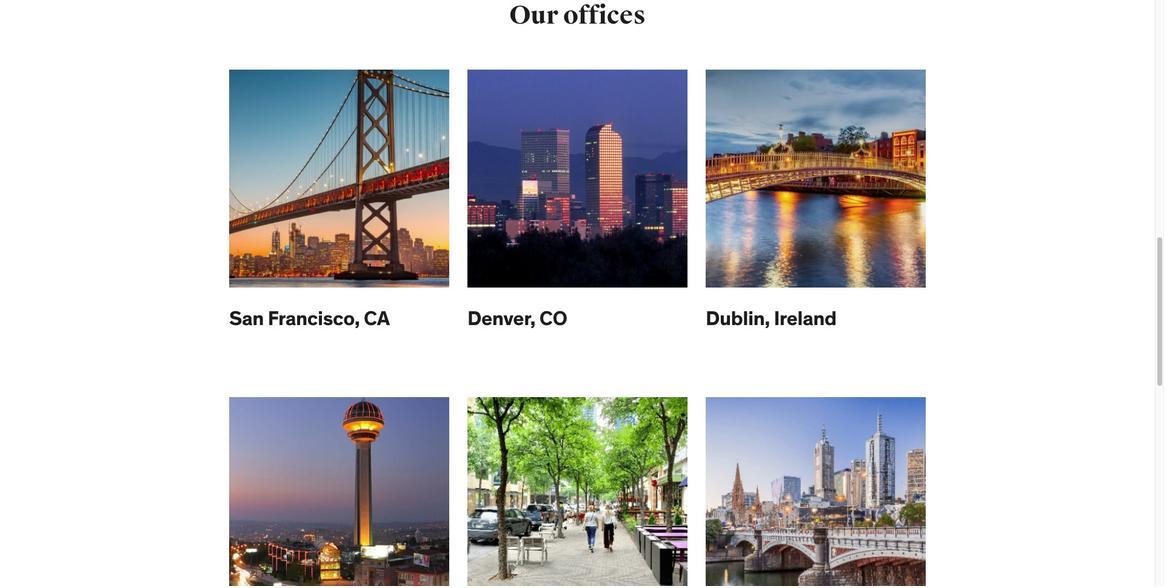 Task type: locate. For each thing, give the bounding box(es) containing it.
denver, co image
[[467, 70, 688, 288]]

denver,
[[467, 306, 535, 331]]

san francisco, ca
[[229, 306, 390, 331]]

dublin, ireland
[[706, 306, 837, 331]]

francisco,
[[268, 306, 360, 331]]

co
[[539, 306, 567, 331]]

dublin,
[[706, 306, 770, 331]]

ireland
[[774, 306, 837, 331]]

san
[[229, 306, 264, 331]]



Task type: describe. For each thing, give the bounding box(es) containing it.
ca
[[364, 306, 390, 331]]

melbourne, australia image
[[706, 398, 926, 587]]

denver, co
[[467, 306, 567, 331]]

dublin, ireland image
[[706, 70, 926, 288]]

san francisco, ca image
[[229, 70, 449, 288]]

ankara, türkiye image
[[229, 398, 449, 587]]

austin, tx image
[[467, 398, 688, 587]]



Task type: vqa. For each thing, say whether or not it's contained in the screenshot.
co on the left bottom of the page
yes



